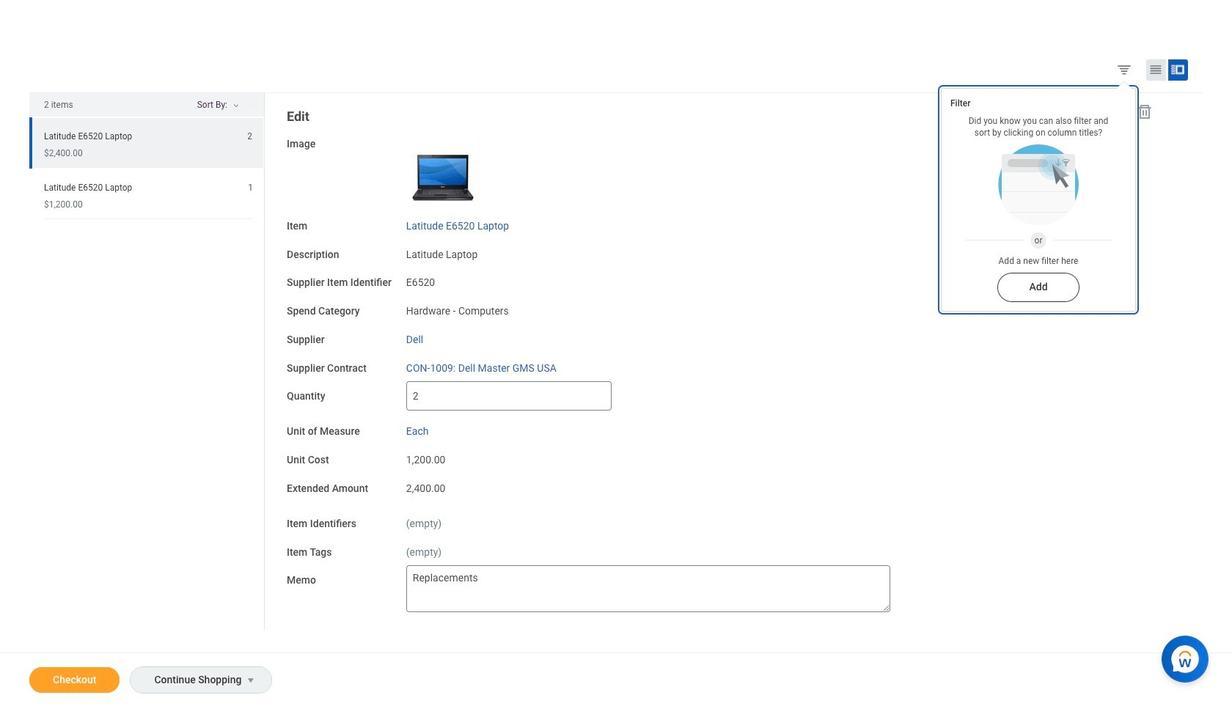 Task type: describe. For each thing, give the bounding box(es) containing it.
none text field inside navigation pane region
[[406, 382, 612, 411]]

Toggle to List Detail view radio
[[1169, 59, 1189, 81]]

navigation pane region
[[265, 93, 1172, 641]]

chevron down image
[[227, 103, 245, 113]]

caret down image
[[242, 675, 260, 687]]

toggle to list detail view image
[[1171, 62, 1186, 77]]

Toggle to Grid view radio
[[1147, 59, 1167, 81]]

e6520.jpg image
[[406, 129, 480, 202]]



Task type: vqa. For each thing, say whether or not it's contained in the screenshot.
justify image
no



Task type: locate. For each thing, give the bounding box(es) containing it.
select to filter grid data image
[[1117, 62, 1133, 77]]

dialog
[[941, 73, 1136, 312]]

delete image
[[1136, 103, 1154, 120]]

none text field inside navigation pane region
[[406, 566, 891, 613]]

item list list box
[[29, 117, 264, 219]]

None text field
[[406, 566, 891, 613]]

toggle to grid view image
[[1149, 62, 1164, 77]]

arrow down image
[[245, 99, 263, 109]]

None text field
[[406, 382, 612, 411]]

region
[[29, 93, 265, 630]]

hardware - computers element
[[406, 302, 509, 317]]

option group
[[1114, 59, 1200, 84]]



